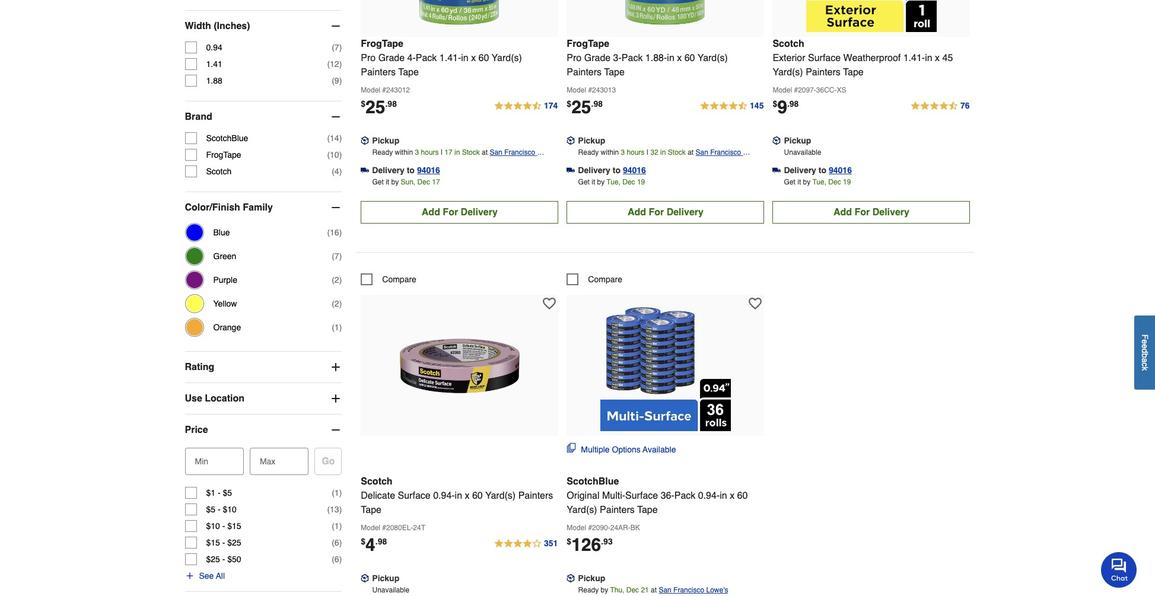 Task type: describe. For each thing, give the bounding box(es) containing it.
0 horizontal spatial frogtape
[[206, 150, 241, 160]]

francisco for ready within 3 hours | 17 in stock at san francisco lowe's
[[505, 148, 535, 156]]

3 to from the left
[[819, 165, 827, 175]]

see all button
[[185, 570, 225, 582]]

1 horizontal spatial unavailable
[[784, 148, 822, 156]]

yard(s) inside scotchblue original multi-surface 36-pack 0.94-in x 60 yard(s) painters tape
[[567, 505, 598, 516]]

model # 2097-36cc-xs
[[773, 86, 847, 94]]

4 for $ 4 .98
[[366, 535, 376, 555]]

pack inside scotchblue original multi-surface 36-pack 0.94-in x 60 yard(s) painters tape
[[675, 491, 696, 501]]

4.5 stars image for 76 button at the right top
[[910, 99, 971, 113]]

$1
[[206, 488, 216, 498]]

original
[[567, 491, 600, 501]]

2 add from the left
[[628, 207, 646, 218]]

pro for pro grade 4-pack 1.41-in x 60 yard(s) painters tape
[[361, 53, 376, 63]]

) for $10 - $15
[[339, 522, 342, 531]]

bk
[[631, 524, 640, 532]]

san francisco lowe's button for ready within 3 hours | 32 in stock at san francisco lowe's
[[696, 146, 765, 168]]

45
[[943, 53, 953, 63]]

76 button
[[910, 99, 971, 113]]

get for ready within 3 hours | 32 in stock at san francisco lowe's
[[578, 178, 590, 186]]

frogtape pro grade 3-pack 1.88-in x 60 yard(s) painters tape
[[567, 38, 728, 78]]

( for 1.88
[[332, 76, 335, 85]]

painters inside scotch delicate surface 0.94-in x 60 yard(s) painters tape
[[519, 491, 553, 501]]

actual price $9.98 element
[[773, 97, 799, 117]]

9 for ( 9 )
[[335, 76, 339, 85]]

a
[[1141, 358, 1150, 363]]

minus image for width (inches)
[[330, 20, 342, 32]]

ready within 3 hours | 17 in stock at san francisco lowe's
[[372, 148, 537, 168]]

pickup down 'actual price $4.98' 'element'
[[372, 574, 400, 583]]

minus image for color/finish family
[[330, 202, 342, 214]]

francisco for ready within 3 hours | 32 in stock at san francisco lowe's
[[711, 148, 742, 156]]

( 7 ) for green
[[332, 252, 342, 261]]

chat invite button image
[[1102, 552, 1138, 588]]

tape inside frogtape pro grade 4-pack 1.41-in x 60 yard(s) painters tape
[[398, 67, 419, 78]]

36cc-
[[817, 86, 837, 94]]

) for $1 - $5
[[339, 488, 342, 498]]

painters inside frogtape pro grade 3-pack 1.88-in x 60 yard(s) painters tape
[[567, 67, 602, 78]]

color/finish
[[185, 202, 240, 213]]

) for $15 - $25
[[339, 538, 342, 548]]

145 button
[[700, 99, 765, 113]]

see
[[199, 572, 214, 581]]

) for blue
[[339, 228, 342, 237]]

351
[[544, 539, 558, 548]]

actual price $25.98 element for 174
[[361, 97, 397, 117]]

scotch exterior surface weatherproof 1.41-in x 45 yard(s) painters tape
[[773, 38, 953, 78]]

) for purple
[[339, 275, 342, 285]]

( for green
[[332, 252, 335, 261]]

model # 243013
[[567, 86, 616, 94]]

( 10 )
[[327, 150, 342, 160]]

minus image for price
[[330, 424, 342, 436]]

use
[[185, 393, 202, 404]]

1 horizontal spatial san
[[659, 586, 672, 595]]

4.5 stars image for 174 button
[[494, 99, 559, 113]]

( 16 )
[[327, 228, 342, 237]]

within for sun,
[[395, 148, 413, 156]]

painters inside 'scotch exterior surface weatherproof 1.41-in x 45 yard(s) painters tape'
[[806, 67, 841, 78]]

delivery to 94016 for ready within 3 hours | 32 in stock at san francisco lowe's
[[578, 165, 646, 175]]

3 get from the left
[[784, 178, 796, 186]]

x inside frogtape pro grade 3-pack 1.88-in x 60 yard(s) painters tape
[[677, 53, 682, 63]]

4 for ( 4 )
[[335, 167, 339, 176]]

2 for from the left
[[649, 207, 664, 218]]

exterior
[[773, 53, 806, 63]]

tue, for 3rd the 94016 button
[[813, 178, 827, 186]]

purple
[[213, 275, 237, 285]]

to for 32
[[613, 165, 621, 175]]

24t
[[413, 524, 426, 532]]

14
[[330, 133, 339, 143]]

color/finish family
[[185, 202, 273, 213]]

yellow
[[213, 299, 237, 309]]

compare for the 4008137 element
[[382, 275, 417, 284]]

pickup for ready within 3 hours | 32 in stock at san francisco lowe's
[[578, 136, 606, 145]]

0 horizontal spatial $25
[[206, 555, 220, 564]]

2090-
[[592, 524, 611, 532]]

go button
[[315, 448, 342, 475]]

$ 25 .98 for 174
[[361, 97, 397, 117]]

actual price $126.93 element
[[567, 535, 613, 555]]

scotch delicate surface 0.94-in x 60 yard(s) painters tape image
[[395, 301, 525, 431]]

scotch for scotch exterior surface weatherproof 1.41-in x 45 yard(s) painters tape
[[773, 38, 805, 49]]

yard(s) inside frogtape pro grade 4-pack 1.41-in x 60 yard(s) painters tape
[[492, 53, 522, 63]]

plus image for use location
[[330, 393, 342, 405]]

pickup image down $ 4 .98
[[361, 574, 369, 583]]

) for 0.94
[[339, 43, 342, 52]]

.93
[[601, 537, 613, 546]]

0.94- inside scotch delicate surface 0.94-in x 60 yard(s) painters tape
[[433, 491, 455, 501]]

$15 - $25
[[206, 538, 241, 548]]

frogtape pro grade 3-pack 1.88-in x 60 yard(s) painters tape image
[[601, 0, 731, 32]]

126
[[572, 535, 601, 555]]

frogtape for pro grade 3-pack 1.88-in x 60 yard(s) painters tape
[[567, 38, 610, 49]]

1 get it by tue, dec 19 from the left
[[578, 178, 645, 186]]

scotchblue original multi-surface 36-pack 0.94-in x 60 yard(s) painters tape image
[[601, 301, 731, 431]]

) for $5 - $10
[[339, 505, 342, 515]]

use location
[[185, 393, 245, 404]]

10
[[330, 150, 339, 160]]

scotch delicate surface 0.94-in x 60 yard(s) painters tape
[[361, 476, 553, 516]]

family
[[243, 202, 273, 213]]

0 vertical spatial $15
[[228, 522, 241, 531]]

( 2 ) for yellow
[[332, 299, 342, 309]]

pickup down $ 9 .98
[[784, 136, 812, 145]]

1.88-
[[646, 53, 667, 63]]

$ for 76
[[773, 99, 778, 108]]

$1 - $5
[[206, 488, 232, 498]]

all
[[216, 572, 225, 581]]

- for $5
[[218, 505, 221, 515]]

pro for pro grade 3-pack 1.88-in x 60 yard(s) painters tape
[[567, 53, 582, 63]]

3 for tue,
[[621, 148, 625, 156]]

truck filled image for ready within 3 hours | 32 in stock at san francisco lowe's
[[567, 166, 575, 174]]

# for scotchblue original multi-surface 36-pack 0.94-in x 60 yard(s) painters tape
[[588, 524, 592, 532]]

3 for sun,
[[415, 148, 419, 156]]

k
[[1141, 367, 1150, 371]]

19 for the 94016 button associated with 32
[[637, 178, 645, 186]]

$25 - $50
[[206, 555, 241, 564]]

2 add for delivery button from the left
[[567, 201, 765, 224]]

c
[[1141, 363, 1150, 367]]

3 94016 from the left
[[829, 165, 852, 175]]

use location button
[[185, 383, 342, 414]]

1 for orange
[[335, 323, 339, 332]]

actual price $25.98 element for 145
[[567, 97, 603, 117]]

21
[[641, 586, 649, 595]]

1.41
[[206, 59, 222, 69]]

frogtape for pro grade 4-pack 1.41-in x 60 yard(s) painters tape
[[361, 38, 404, 49]]

145
[[750, 101, 764, 110]]

green
[[213, 252, 236, 261]]

painters inside scotchblue original multi-surface 36-pack 0.94-in x 60 yard(s) painters tape
[[600, 505, 635, 516]]

scotch for scotch delicate surface 0.94-in x 60 yard(s) painters tape
[[361, 476, 393, 487]]

$ 4 .98
[[361, 535, 387, 555]]

in inside ready within 3 hours | 32 in stock at san francisco lowe's
[[661, 148, 666, 156]]

17 for |
[[445, 148, 453, 156]]

36-
[[661, 491, 675, 501]]

price button
[[185, 415, 342, 446]]

f e e d b a c k
[[1141, 335, 1150, 371]]

surface inside scotchblue original multi-surface 36-pack 0.94-in x 60 yard(s) painters tape
[[626, 491, 658, 501]]

| for 17
[[441, 148, 443, 156]]

at for 17
[[482, 148, 488, 156]]

4 stars image
[[494, 537, 559, 551]]

delicate
[[361, 491, 395, 501]]

model # 2090-24ar-bk
[[567, 524, 640, 532]]

model for delicate surface 0.94-in x 60 yard(s) painters tape
[[361, 524, 380, 532]]

add for delivery for first add for delivery button from the right
[[834, 207, 910, 218]]

surface for weatherproof
[[808, 53, 841, 63]]

94016 button for 32
[[623, 164, 646, 176]]

( 6 ) for $50
[[332, 555, 342, 564]]

x inside scotch delicate surface 0.94-in x 60 yard(s) painters tape
[[465, 491, 470, 501]]

$ for 351
[[361, 537, 366, 546]]

( 13 )
[[327, 505, 342, 515]]

tape inside scotchblue original multi-surface 36-pack 0.94-in x 60 yard(s) painters tape
[[638, 505, 658, 516]]

( 9 )
[[332, 76, 342, 85]]

lowe's for ready within 3 hours | 17 in stock at san francisco lowe's
[[490, 160, 512, 168]]

0.94
[[206, 43, 222, 52]]

6 for $15 - $25
[[335, 538, 339, 548]]

brand
[[185, 112, 212, 122]]

xs
[[837, 86, 847, 94]]

in inside frogtape pro grade 3-pack 1.88-in x 60 yard(s) painters tape
[[667, 53, 675, 63]]

2 get it by tue, dec 19 from the left
[[784, 178, 851, 186]]

( 1 ) for $1 - $5
[[332, 488, 342, 498]]

.98 for 76
[[788, 99, 799, 108]]

in inside "ready within 3 hours | 17 in stock at san francisco lowe's"
[[455, 148, 460, 156]]

13
[[330, 505, 339, 515]]

pack for 3-
[[622, 53, 643, 63]]

0 horizontal spatial unavailable
[[372, 586, 410, 595]]

3 add for delivery button from the left
[[773, 201, 971, 224]]

19 for 3rd the 94016 button
[[843, 178, 851, 186]]

scotch for scotch
[[206, 167, 232, 176]]

( 2 ) for purple
[[332, 275, 342, 285]]

# for frogtape pro grade 4-pack 1.41-in x 60 yard(s) painters tape
[[382, 86, 386, 94]]

thu,
[[610, 586, 625, 595]]

3 for from the left
[[855, 207, 870, 218]]

in inside scotch delicate surface 0.94-in x 60 yard(s) painters tape
[[455, 491, 462, 501]]

$50
[[228, 555, 241, 564]]

32
[[651, 148, 659, 156]]

1 for $10 - $15
[[335, 522, 339, 531]]

grade for 4-
[[378, 53, 405, 63]]

orange
[[213, 323, 241, 332]]

$ 25 .98 for 145
[[567, 97, 603, 117]]

location
[[205, 393, 245, 404]]

sun,
[[401, 178, 416, 186]]

tape inside frogtape pro grade 3-pack 1.88-in x 60 yard(s) painters tape
[[604, 67, 625, 78]]

painters inside frogtape pro grade 4-pack 1.41-in x 60 yard(s) painters tape
[[361, 67, 396, 78]]

1 horizontal spatial at
[[651, 586, 657, 595]]

d
[[1141, 349, 1150, 354]]

price
[[185, 425, 208, 436]]

24ar-
[[611, 524, 631, 532]]

b
[[1141, 354, 1150, 358]]

( for $5 - $10
[[327, 505, 330, 515]]

1.88
[[206, 76, 222, 85]]

60 inside frogtape pro grade 3-pack 1.88-in x 60 yard(s) painters tape
[[685, 53, 695, 63]]

( 14 )
[[327, 133, 342, 143]]

rating button
[[185, 352, 342, 383]]

0.94- inside scotchblue original multi-surface 36-pack 0.94-in x 60 yard(s) painters tape
[[699, 491, 720, 501]]

.98 for 351
[[376, 537, 387, 546]]

| for 32
[[647, 148, 649, 156]]

multiple
[[581, 445, 610, 454]]

$ for 174
[[361, 99, 366, 108]]

max
[[260, 457, 276, 466]]

2097-
[[798, 86, 817, 94]]

brand button
[[185, 101, 342, 132]]

f
[[1141, 335, 1150, 340]]

$ inside $ 126 .93
[[567, 537, 572, 546]]

94016 button for 17
[[417, 164, 440, 176]]

pickup image
[[567, 574, 575, 583]]

25 for 145
[[572, 97, 592, 117]]



Task type: vqa. For each thing, say whether or not it's contained in the screenshot.
"Delivery to 94016" associated with Ready within 3 hours | 17 in Stock at San Francisco Lowe's
yes



Task type: locate. For each thing, give the bounding box(es) containing it.
$5 down $1
[[206, 505, 216, 515]]

60
[[479, 53, 489, 63], [685, 53, 695, 63], [472, 491, 483, 501], [738, 491, 748, 501]]

2 1.41- from the left
[[904, 53, 925, 63]]

1 vertical spatial 17
[[432, 178, 440, 186]]

pickup image down $ 9 .98
[[773, 136, 781, 145]]

pickup for ready by thu, dec 21 at san francisco lowe's
[[578, 574, 606, 583]]

san inside "ready within 3 hours | 17 in stock at san francisco lowe's"
[[490, 148, 503, 156]]

plus image for rating
[[330, 361, 342, 373]]

0 horizontal spatial san
[[490, 148, 503, 156]]

2 e from the top
[[1141, 344, 1150, 349]]

tape
[[398, 67, 419, 78], [604, 67, 625, 78], [844, 67, 864, 78], [361, 505, 382, 516], [638, 505, 658, 516]]

0 horizontal spatial 4.5 stars image
[[494, 99, 559, 113]]

available
[[643, 445, 676, 454]]

1 vertical spatial 1
[[335, 488, 339, 498]]

scotch up color/finish
[[206, 167, 232, 176]]

1 horizontal spatial 19
[[843, 178, 851, 186]]

2 ) from the top
[[339, 59, 342, 69]]

.98 down model # 243012
[[386, 99, 397, 108]]

1 horizontal spatial pack
[[622, 53, 643, 63]]

1 7 from the top
[[335, 43, 339, 52]]

0 horizontal spatial 19
[[637, 178, 645, 186]]

4.5 stars image for 145 button
[[700, 99, 765, 113]]

94016 for 17
[[417, 165, 440, 175]]

yard(s) down the exterior
[[773, 67, 804, 78]]

2 horizontal spatial 4.5 stars image
[[910, 99, 971, 113]]

truck filled image for ready within 3 hours | 17 in stock at san francisco lowe's
[[361, 166, 369, 174]]

1 truck filled image from the left
[[361, 166, 369, 174]]

san francisco lowe's button down 145 button
[[696, 146, 765, 168]]

60 inside scotch delicate surface 0.94-in x 60 yard(s) painters tape
[[472, 491, 483, 501]]

3 94016 button from the left
[[829, 164, 852, 176]]

( 6 ) left 'actual price $4.98' 'element'
[[332, 555, 342, 564]]

2 get from the left
[[578, 178, 590, 186]]

0 horizontal spatial scotch
[[206, 167, 232, 176]]

1 add for delivery from the left
[[422, 207, 498, 218]]

17 inside "ready within 3 hours | 17 in stock at san francisco lowe's"
[[445, 148, 453, 156]]

( 6 ) down ( 13 )
[[332, 538, 342, 548]]

1 horizontal spatial add for delivery button
[[567, 201, 765, 224]]

surface up "24t"
[[398, 491, 431, 501]]

2 hours from the left
[[627, 148, 645, 156]]

san right 32
[[696, 148, 709, 156]]

minus image up go button
[[330, 424, 342, 436]]

0 vertical spatial $10
[[223, 505, 237, 515]]

# for scotch delicate surface 0.94-in x 60 yard(s) painters tape
[[382, 524, 386, 532]]

hours inside ready within 3 hours | 32 in stock at san francisco lowe's
[[627, 148, 645, 156]]

1 4.5 stars image from the left
[[494, 99, 559, 113]]

2 0.94- from the left
[[699, 491, 720, 501]]

| inside ready within 3 hours | 32 in stock at san francisco lowe's
[[647, 148, 649, 156]]

surface
[[808, 53, 841, 63], [398, 491, 431, 501], [626, 491, 658, 501]]

e up d
[[1141, 340, 1150, 344]]

model for exterior surface weatherproof 1.41-in x 45 yard(s) painters tape
[[773, 86, 792, 94]]

7 up ( 12 )
[[335, 43, 339, 52]]

4008137 element
[[361, 273, 417, 285]]

1 ( 7 ) from the top
[[332, 43, 342, 52]]

hours inside "ready within 3 hours | 17 in stock at san francisco lowe's"
[[421, 148, 439, 156]]

1 horizontal spatial scotch
[[361, 476, 393, 487]]

x inside scotchblue original multi-surface 36-pack 0.94-in x 60 yard(s) painters tape
[[730, 491, 735, 501]]

9 ) from the top
[[339, 275, 342, 285]]

1 1 from the top
[[335, 323, 339, 332]]

1 actual price $25.98 element from the left
[[361, 97, 397, 117]]

$25 up "see all"
[[206, 555, 220, 564]]

12 ) from the top
[[339, 488, 342, 498]]

5014368005 element
[[567, 273, 623, 285]]

4-
[[408, 53, 416, 63]]

pickup image for the 94016 button associated with 32
[[567, 136, 575, 145]]

grade inside frogtape pro grade 4-pack 1.41-in x 60 yard(s) painters tape
[[378, 53, 405, 63]]

3 truck filled image from the left
[[773, 166, 781, 174]]

yard(s) inside 'scotch exterior surface weatherproof 1.41-in x 45 yard(s) painters tape'
[[773, 67, 804, 78]]

4 down model # 2080el-24t
[[366, 535, 376, 555]]

1
[[335, 323, 339, 332], [335, 488, 339, 498], [335, 522, 339, 531]]

san francisco lowe's button down 174 button
[[490, 146, 559, 168]]

ready inside ready within 3 hours | 32 in stock at san francisco lowe's
[[578, 148, 599, 156]]

multiple options available link
[[567, 443, 676, 456]]

4.5 stars image containing 76
[[910, 99, 971, 113]]

) for 1.41
[[339, 59, 342, 69]]

1 horizontal spatial $25
[[228, 538, 241, 548]]

2 add for delivery from the left
[[628, 207, 704, 218]]

3 up sun,
[[415, 148, 419, 156]]

.98 down 2097-
[[788, 99, 799, 108]]

3 delivery to 94016 from the left
[[784, 165, 852, 175]]

unavailable down $ 4 .98
[[372, 586, 410, 595]]

1 vertical spatial minus image
[[330, 424, 342, 436]]

$10 - $15
[[206, 522, 241, 531]]

1 add for delivery button from the left
[[361, 201, 559, 224]]

0 horizontal spatial for
[[443, 207, 458, 218]]

multi-
[[602, 491, 626, 501]]

1 horizontal spatial to
[[613, 165, 621, 175]]

compare for 5014368005 element
[[588, 275, 623, 284]]

color/finish family button
[[185, 192, 342, 223]]

1 horizontal spatial scotchblue
[[567, 476, 619, 487]]

0 vertical spatial minus image
[[330, 202, 342, 214]]

1 ( 1 ) from the top
[[332, 323, 342, 332]]

6 ) from the top
[[339, 167, 342, 176]]

( for frogtape
[[327, 150, 330, 160]]

2 horizontal spatial get
[[784, 178, 796, 186]]

1 ( 2 ) from the top
[[332, 275, 342, 285]]

1 horizontal spatial add for delivery
[[628, 207, 704, 218]]

frogtape pro grade 4-pack 1.41-in x 60 yard(s) painters tape image
[[395, 0, 525, 32]]

actual price $4.98 element
[[361, 535, 387, 555]]

$ inside $ 9 .98
[[773, 99, 778, 108]]

( for 0.94
[[332, 43, 335, 52]]

within inside ready within 3 hours | 32 in stock at san francisco lowe's
[[601, 148, 619, 156]]

frogtape down the brand
[[206, 150, 241, 160]]

1 horizontal spatial it
[[592, 178, 595, 186]]

minus image
[[330, 202, 342, 214], [330, 424, 342, 436]]

- left $50
[[222, 555, 225, 564]]

2 4.5 stars image from the left
[[700, 99, 765, 113]]

1 horizontal spatial delivery to 94016
[[578, 165, 646, 175]]

2 94016 button from the left
[[623, 164, 646, 176]]

4 down 10 on the top left
[[335, 167, 339, 176]]

0 horizontal spatial |
[[441, 148, 443, 156]]

model for original multi-surface 36-pack 0.94-in x 60 yard(s) painters tape
[[567, 524, 586, 532]]

1.41- right "4-"
[[440, 53, 461, 63]]

0 horizontal spatial 9
[[335, 76, 339, 85]]

plus image inside use location button
[[330, 393, 342, 405]]

min
[[195, 457, 208, 466]]

2 horizontal spatial add for delivery button
[[773, 201, 971, 224]]

heart outline image
[[543, 297, 556, 310]]

243012
[[386, 86, 410, 94]]

painters up the 36cc-
[[806, 67, 841, 78]]

tape down 3-
[[604, 67, 625, 78]]

$
[[361, 99, 366, 108], [567, 99, 572, 108], [773, 99, 778, 108], [361, 537, 366, 546], [567, 537, 572, 546]]

f e e d b a c k button
[[1135, 316, 1156, 390]]

pro inside frogtape pro grade 3-pack 1.88-in x 60 yard(s) painters tape
[[567, 53, 582, 63]]

1 horizontal spatial 94016
[[623, 165, 646, 175]]

model # 243012
[[361, 86, 410, 94]]

2 ( 6 ) from the top
[[332, 555, 342, 564]]

ready by thu, dec 21 at san francisco lowe's
[[578, 586, 729, 595]]

1 horizontal spatial get
[[578, 178, 590, 186]]

7 ) from the top
[[339, 228, 342, 237]]

( for $15 - $25
[[332, 538, 335, 548]]

8 ) from the top
[[339, 252, 342, 261]]

scotchblue
[[206, 133, 248, 143], [567, 476, 619, 487]]

1 hours from the left
[[421, 148, 439, 156]]

hours for 32
[[627, 148, 645, 156]]

x
[[471, 53, 476, 63], [677, 53, 682, 63], [936, 53, 940, 63], [465, 491, 470, 501], [730, 491, 735, 501]]

scotch inside scotch delicate surface 0.94-in x 60 yard(s) painters tape
[[361, 476, 393, 487]]

pro
[[361, 53, 376, 63], [567, 53, 582, 63]]

3 1 from the top
[[335, 522, 339, 531]]

- for $25
[[222, 555, 225, 564]]

francisco right 21
[[674, 586, 705, 595]]

actual price $25.98 element down the "model # 243013"
[[567, 97, 603, 117]]

2 3 from the left
[[621, 148, 625, 156]]

francisco down 174 button
[[505, 148, 535, 156]]

weatherproof
[[844, 53, 901, 63]]

0 horizontal spatial 94016
[[417, 165, 440, 175]]

2 horizontal spatial surface
[[808, 53, 841, 63]]

x inside frogtape pro grade 4-pack 1.41-in x 60 yard(s) painters tape
[[471, 53, 476, 63]]

2 2 from the top
[[335, 299, 339, 309]]

11 ) from the top
[[339, 323, 342, 332]]

0 vertical spatial ( 1 )
[[332, 323, 342, 332]]

4.5 stars image containing 145
[[700, 99, 765, 113]]

pack inside frogtape pro grade 4-pack 1.41-in x 60 yard(s) painters tape
[[416, 53, 437, 63]]

2 horizontal spatial pack
[[675, 491, 696, 501]]

lowe's inside "ready within 3 hours | 17 in stock at san francisco lowe's"
[[490, 160, 512, 168]]

2 vertical spatial scotch
[[361, 476, 393, 487]]

pickup up get it by sun, dec 17
[[372, 136, 400, 145]]

1 vertical spatial ( 7 )
[[332, 252, 342, 261]]

.98 inside $ 4 .98
[[376, 537, 387, 546]]

2 6 from the top
[[335, 555, 339, 564]]

1 horizontal spatial surface
[[626, 491, 658, 501]]

san for ready within 3 hours | 17 in stock at san francisco lowe's
[[490, 148, 503, 156]]

1 delivery to 94016 from the left
[[372, 165, 440, 175]]

351 button
[[494, 537, 559, 551]]

3 inside "ready within 3 hours | 17 in stock at san francisco lowe's"
[[415, 148, 419, 156]]

1 horizontal spatial frogtape
[[361, 38, 404, 49]]

1 $ 25 .98 from the left
[[361, 97, 397, 117]]

grade inside frogtape pro grade 3-pack 1.88-in x 60 yard(s) painters tape
[[584, 53, 611, 63]]

( 6 ) for $25
[[332, 538, 342, 548]]

$ 25 .98
[[361, 97, 397, 117], [567, 97, 603, 117]]

0 horizontal spatial get
[[372, 178, 384, 186]]

minus image inside width (inches) button
[[330, 20, 342, 32]]

see all
[[199, 572, 225, 581]]

2 horizontal spatial francisco
[[711, 148, 742, 156]]

.98 inside $ 9 .98
[[788, 99, 799, 108]]

plus image
[[330, 361, 342, 373], [330, 393, 342, 405], [185, 572, 194, 581]]

1 tue, from the left
[[607, 178, 621, 186]]

scotch exterior surface weatherproof 1.41-in x 45 yard(s) painters tape image
[[807, 0, 937, 32]]

add for delivery for third add for delivery button from the right
[[422, 207, 498, 218]]

1 horizontal spatial 4.5 stars image
[[700, 99, 765, 113]]

2 it from the left
[[592, 178, 595, 186]]

actual price $25.98 element
[[361, 97, 397, 117], [567, 97, 603, 117]]

truck filled image
[[361, 166, 369, 174], [567, 166, 575, 174], [773, 166, 781, 174]]

0 horizontal spatial actual price $25.98 element
[[361, 97, 397, 117]]

94016
[[417, 165, 440, 175], [623, 165, 646, 175], [829, 165, 852, 175]]

model for pro grade 3-pack 1.88-in x 60 yard(s) painters tape
[[567, 86, 586, 94]]

delivery
[[372, 165, 405, 175], [578, 165, 611, 175], [784, 165, 817, 175], [461, 207, 498, 218], [667, 207, 704, 218], [873, 207, 910, 218]]

0 horizontal spatial 25
[[366, 97, 386, 117]]

yard(s) inside frogtape pro grade 3-pack 1.88-in x 60 yard(s) painters tape
[[698, 53, 728, 63]]

$10 up the $10 - $15
[[223, 505, 237, 515]]

- for $10
[[222, 522, 225, 531]]

compare inside the 4008137 element
[[382, 275, 417, 284]]

san down 174 button
[[490, 148, 503, 156]]

2 grade from the left
[[584, 53, 611, 63]]

0 horizontal spatial 1.41-
[[440, 53, 461, 63]]

yard(s) inside scotch delicate surface 0.94-in x 60 yard(s) painters tape
[[486, 491, 516, 501]]

17 for dec
[[432, 178, 440, 186]]

#
[[382, 86, 386, 94], [588, 86, 592, 94], [794, 86, 798, 94], [382, 524, 386, 532], [588, 524, 592, 532]]

( 7 ) up ( 12 )
[[332, 43, 342, 52]]

$ 25 .98 down the "model # 243013"
[[567, 97, 603, 117]]

1 for $1 - $5
[[335, 488, 339, 498]]

1 horizontal spatial 94016 button
[[623, 164, 646, 176]]

0 horizontal spatial $5
[[206, 505, 216, 515]]

surface for 0.94-
[[398, 491, 431, 501]]

( for $25 - $50
[[332, 555, 335, 564]]

dec
[[418, 178, 430, 186], [623, 178, 635, 186], [829, 178, 842, 186], [627, 586, 639, 595]]

10 ) from the top
[[339, 299, 342, 309]]

1 19 from the left
[[637, 178, 645, 186]]

multiple options available
[[581, 445, 676, 454]]

.98 down the "model # 243013"
[[592, 99, 603, 108]]

13 ) from the top
[[339, 505, 342, 515]]

( 7 )
[[332, 43, 342, 52], [332, 252, 342, 261]]

2 94016 from the left
[[623, 165, 646, 175]]

painters left original at the bottom of the page
[[519, 491, 553, 501]]

0 vertical spatial ( 6 )
[[332, 538, 342, 548]]

25
[[366, 97, 386, 117], [572, 97, 592, 117]]

$15 up $15 - $25
[[228, 522, 241, 531]]

) for $25 - $50
[[339, 555, 342, 564]]

( 12 )
[[327, 59, 342, 69]]

pickup for ready within 3 hours | 17 in stock at san francisco lowe's
[[372, 136, 400, 145]]

- for $1
[[218, 488, 221, 498]]

blue
[[213, 228, 230, 237]]

ready inside "ready within 3 hours | 17 in stock at san francisco lowe's"
[[372, 148, 393, 156]]

pickup image right 14
[[361, 136, 369, 145]]

1 horizontal spatial stock
[[668, 148, 686, 156]]

( for $1 - $5
[[332, 488, 335, 498]]

1.41- inside 'scotch exterior surface weatherproof 1.41-in x 45 yard(s) painters tape'
[[904, 53, 925, 63]]

francisco inside "ready within 3 hours | 17 in stock at san francisco lowe's"
[[505, 148, 535, 156]]

1 vertical spatial $25
[[206, 555, 220, 564]]

1 0.94- from the left
[[433, 491, 455, 501]]

yard(s) up 174 button
[[492, 53, 522, 63]]

grade left "4-"
[[378, 53, 405, 63]]

pickup image down the "model # 243013"
[[567, 136, 575, 145]]

1 horizontal spatial for
[[649, 207, 664, 218]]

16
[[330, 228, 339, 237]]

- up $25 - $50
[[222, 538, 225, 548]]

1 vertical spatial $10
[[206, 522, 220, 531]]

1.41- left 45
[[904, 53, 925, 63]]

stock for 32
[[668, 148, 686, 156]]

.98 down model # 2080el-24t
[[376, 537, 387, 546]]

$5 - $10
[[206, 505, 237, 515]]

1 grade from the left
[[378, 53, 405, 63]]

.98 for 145
[[592, 99, 603, 108]]

) for scotch
[[339, 167, 342, 176]]

compare inside 5014368005 element
[[588, 275, 623, 284]]

2 horizontal spatial it
[[798, 178, 802, 186]]

add
[[422, 207, 440, 218], [628, 207, 646, 218], [834, 207, 852, 218]]

1 vertical spatial $15
[[206, 538, 220, 548]]

$ down model # 2080el-24t
[[361, 537, 366, 546]]

grade left 3-
[[584, 53, 611, 63]]

1 add from the left
[[422, 207, 440, 218]]

scotchblue up original at the bottom of the page
[[567, 476, 619, 487]]

e up b
[[1141, 344, 1150, 349]]

- for $15
[[222, 538, 225, 548]]

tape up xs
[[844, 67, 864, 78]]

pro right ( 12 )
[[361, 53, 376, 63]]

1 minus image from the top
[[330, 202, 342, 214]]

0 horizontal spatial add for delivery button
[[361, 201, 559, 224]]

minus image inside color/finish family button
[[330, 202, 342, 214]]

3 4.5 stars image from the left
[[910, 99, 971, 113]]

) for frogtape
[[339, 150, 342, 160]]

2 vertical spatial plus image
[[185, 572, 194, 581]]

0 horizontal spatial at
[[482, 148, 488, 156]]

scotch inside 'scotch exterior surface weatherproof 1.41-in x 45 yard(s) painters tape'
[[773, 38, 805, 49]]

0 horizontal spatial pack
[[416, 53, 437, 63]]

hours left 32
[[627, 148, 645, 156]]

model left 243012
[[361, 86, 380, 94]]

1 within from the left
[[395, 148, 413, 156]]

2 vertical spatial 1
[[335, 522, 339, 531]]

2 pro from the left
[[567, 53, 582, 63]]

1 6 from the top
[[335, 538, 339, 548]]

get it by tue, dec 19
[[578, 178, 645, 186], [784, 178, 851, 186]]

7 for 0.94
[[335, 43, 339, 52]]

ready within 3 hours | 32 in stock at san francisco lowe's
[[578, 148, 743, 168]]

pack for 4-
[[416, 53, 437, 63]]

1 horizontal spatial within
[[601, 148, 619, 156]]

tape down "4-"
[[398, 67, 419, 78]]

painters
[[361, 67, 396, 78], [567, 67, 602, 78], [806, 67, 841, 78], [519, 491, 553, 501], [600, 505, 635, 516]]

0 vertical spatial $25
[[228, 538, 241, 548]]

actual price $25.98 element down model # 243012
[[361, 97, 397, 117]]

width (inches) button
[[185, 11, 342, 41]]

1 3 from the left
[[415, 148, 419, 156]]

pack down frogtape pro grade 4-pack 1.41-in x 60 yard(s) painters tape image at the top left of page
[[416, 53, 437, 63]]

frogtape
[[361, 38, 404, 49], [567, 38, 610, 49], [206, 150, 241, 160]]

2 actual price $25.98 element from the left
[[567, 97, 603, 117]]

60 inside frogtape pro grade 4-pack 1.41-in x 60 yard(s) painters tape
[[479, 53, 489, 63]]

2 horizontal spatial add for delivery
[[834, 207, 910, 218]]

0 horizontal spatial get it by tue, dec 19
[[578, 178, 645, 186]]

scotchblue for scotchblue original multi-surface 36-pack 0.94-in x 60 yard(s) painters tape
[[567, 476, 619, 487]]

14 ) from the top
[[339, 522, 342, 531]]

san
[[490, 148, 503, 156], [696, 148, 709, 156], [659, 586, 672, 595]]

1 for from the left
[[443, 207, 458, 218]]

tue,
[[607, 178, 621, 186], [813, 178, 827, 186]]

(inches)
[[214, 21, 250, 31]]

to for 17
[[407, 165, 415, 175]]

1 25 from the left
[[366, 97, 386, 117]]

0 vertical spatial 17
[[445, 148, 453, 156]]

0 vertical spatial 2
[[335, 275, 339, 285]]

painters down the multi-
[[600, 505, 635, 516]]

within left 32
[[601, 148, 619, 156]]

pickup right pickup icon
[[578, 574, 606, 583]]

4.5 stars image
[[494, 99, 559, 113], [700, 99, 765, 113], [910, 99, 971, 113]]

( 7 ) for 0.94
[[332, 43, 342, 52]]

scotchblue inside scotchblue original multi-surface 36-pack 0.94-in x 60 yard(s) painters tape
[[567, 476, 619, 487]]

2080el-
[[386, 524, 413, 532]]

san francisco lowe's button right 21
[[659, 584, 729, 596]]

# for frogtape pro grade 3-pack 1.88-in x 60 yard(s) painters tape
[[588, 86, 592, 94]]

|
[[441, 148, 443, 156], [647, 148, 649, 156]]

pickup image
[[361, 136, 369, 145], [567, 136, 575, 145], [773, 136, 781, 145], [361, 574, 369, 583]]

6 left 'actual price $4.98' 'element'
[[335, 555, 339, 564]]

get for ready within 3 hours | 17 in stock at san francisco lowe's
[[372, 178, 384, 186]]

(
[[332, 43, 335, 52], [327, 59, 330, 69], [332, 76, 335, 85], [327, 133, 330, 143], [327, 150, 330, 160], [332, 167, 335, 176], [327, 228, 330, 237], [332, 252, 335, 261], [332, 275, 335, 285], [332, 299, 335, 309], [332, 323, 335, 332], [332, 488, 335, 498], [327, 505, 330, 515], [332, 522, 335, 531], [332, 538, 335, 548], [332, 555, 335, 564]]

2 ( 1 ) from the top
[[332, 488, 342, 498]]

2 7 from the top
[[335, 252, 339, 261]]

san francisco lowe's button for ready within 3 hours | 17 in stock at san francisco lowe's
[[490, 146, 559, 168]]

minus image up 14
[[330, 111, 342, 123]]

scotch up 'delicate'
[[361, 476, 393, 487]]

unavailable down $ 9 .98
[[784, 148, 822, 156]]

surface inside 'scotch exterior surface weatherproof 1.41-in x 45 yard(s) painters tape'
[[808, 53, 841, 63]]

$25
[[228, 538, 241, 548], [206, 555, 220, 564]]

pack inside frogtape pro grade 3-pack 1.88-in x 60 yard(s) painters tape
[[622, 53, 643, 63]]

$ right 174
[[567, 99, 572, 108]]

3 add for delivery from the left
[[834, 207, 910, 218]]

0 horizontal spatial 0.94-
[[433, 491, 455, 501]]

3 add from the left
[[834, 207, 852, 218]]

7
[[335, 43, 339, 52], [335, 252, 339, 261]]

( 2 )
[[332, 275, 342, 285], [332, 299, 342, 309]]

0 vertical spatial scotch
[[773, 38, 805, 49]]

0 horizontal spatial delivery to 94016
[[372, 165, 440, 175]]

$ 126 .93
[[567, 535, 613, 555]]

pack left the '1.88-'
[[622, 53, 643, 63]]

tape inside 'scotch exterior surface weatherproof 1.41-in x 45 yard(s) painters tape'
[[844, 67, 864, 78]]

12
[[330, 59, 339, 69]]

hours for 17
[[421, 148, 439, 156]]

model left 243013
[[567, 86, 586, 94]]

model # 2080el-24t
[[361, 524, 426, 532]]

9 down ( 12 )
[[335, 76, 339, 85]]

0 horizontal spatial stock
[[462, 148, 480, 156]]

e
[[1141, 340, 1150, 344], [1141, 344, 1150, 349]]

1 vertical spatial plus image
[[330, 393, 342, 405]]

1 1.41- from the left
[[440, 53, 461, 63]]

frogtape up model # 243012
[[361, 38, 404, 49]]

model up 'actual price $4.98' 'element'
[[361, 524, 380, 532]]

60 inside scotchblue original multi-surface 36-pack 0.94-in x 60 yard(s) painters tape
[[738, 491, 748, 501]]

1 94016 from the left
[[417, 165, 440, 175]]

1 to from the left
[[407, 165, 415, 175]]

san inside ready within 3 hours | 32 in stock at san francisco lowe's
[[696, 148, 709, 156]]

pack down available
[[675, 491, 696, 501]]

it for ready within 3 hours | 32 in stock at san francisco lowe's
[[592, 178, 595, 186]]

surface up the 36cc-
[[808, 53, 841, 63]]

0 horizontal spatial add for delivery
[[422, 207, 498, 218]]

0 horizontal spatial tue,
[[607, 178, 621, 186]]

minus image up ( 12 )
[[330, 20, 342, 32]]

rating
[[185, 362, 214, 373]]

4 ) from the top
[[339, 133, 342, 143]]

tape down 'delicate'
[[361, 505, 382, 516]]

1 pro from the left
[[361, 53, 376, 63]]

$25 up $50
[[228, 538, 241, 548]]

minus image
[[330, 20, 342, 32], [330, 111, 342, 123]]

1 vertical spatial 2
[[335, 299, 339, 309]]

1.41-
[[440, 53, 461, 63], [904, 53, 925, 63]]

1 | from the left
[[441, 148, 443, 156]]

model up 126
[[567, 524, 586, 532]]

1 horizontal spatial $5
[[223, 488, 232, 498]]

16 ) from the top
[[339, 555, 342, 564]]

1 vertical spatial scotch
[[206, 167, 232, 176]]

0 vertical spatial plus image
[[330, 361, 342, 373]]

3
[[415, 148, 419, 156], [621, 148, 625, 156]]

plus image inside see all button
[[185, 572, 194, 581]]

1 it from the left
[[386, 178, 389, 186]]

$5
[[223, 488, 232, 498], [206, 505, 216, 515]]

frogtape inside frogtape pro grade 4-pack 1.41-in x 60 yard(s) painters tape
[[361, 38, 404, 49]]

2 horizontal spatial scotch
[[773, 38, 805, 49]]

surface inside scotch delicate surface 0.94-in x 60 yard(s) painters tape
[[398, 491, 431, 501]]

in inside scotchblue original multi-surface 36-pack 0.94-in x 60 yard(s) painters tape
[[720, 491, 728, 501]]

0 horizontal spatial $ 25 .98
[[361, 97, 397, 117]]

9 right 145
[[778, 97, 788, 117]]

within inside "ready within 3 hours | 17 in stock at san francisco lowe's"
[[395, 148, 413, 156]]

$ right 145
[[773, 99, 778, 108]]

scotchblue for scotchblue
[[206, 133, 248, 143]]

2 for purple
[[335, 275, 339, 285]]

- right $1
[[218, 488, 221, 498]]

lowe's inside ready within 3 hours | 32 in stock at san francisco lowe's
[[696, 160, 718, 168]]

tue, for the 94016 button associated with 32
[[607, 178, 621, 186]]

3 inside ready within 3 hours | 32 in stock at san francisco lowe's
[[621, 148, 625, 156]]

0 horizontal spatial within
[[395, 148, 413, 156]]

francisco down 145 button
[[711, 148, 742, 156]]

2 horizontal spatial frogtape
[[567, 38, 610, 49]]

1 2 from the top
[[335, 275, 339, 285]]

$ inside $ 4 .98
[[361, 537, 366, 546]]

in inside 'scotch exterior surface weatherproof 1.41-in x 45 yard(s) painters tape'
[[925, 53, 933, 63]]

2 minus image from the top
[[330, 424, 342, 436]]

| inside "ready within 3 hours | 17 in stock at san francisco lowe's"
[[441, 148, 443, 156]]

94016 for 32
[[623, 165, 646, 175]]

painters up model # 243012
[[361, 67, 396, 78]]

2 truck filled image from the left
[[567, 166, 575, 174]]

( for scotchblue
[[327, 133, 330, 143]]

$5 right $1
[[223, 488, 232, 498]]

2 | from the left
[[647, 148, 649, 156]]

243013
[[592, 86, 616, 94]]

1 horizontal spatial 25
[[572, 97, 592, 117]]

pickup image for 3rd the 94016 button
[[773, 136, 781, 145]]

frogtape inside frogtape pro grade 3-pack 1.88-in x 60 yard(s) painters tape
[[567, 38, 610, 49]]

1 vertical spatial unavailable
[[372, 586, 410, 595]]

$ right 351
[[567, 537, 572, 546]]

) for yellow
[[339, 299, 342, 309]]

francisco inside ready within 3 hours | 32 in stock at san francisco lowe's
[[711, 148, 742, 156]]

pro up the "model # 243013"
[[567, 53, 582, 63]]

25 down the "model # 243013"
[[572, 97, 592, 117]]

1.41- inside frogtape pro grade 4-pack 1.41-in x 60 yard(s) painters tape
[[440, 53, 461, 63]]

1 e from the top
[[1141, 340, 1150, 344]]

( for purple
[[332, 275, 335, 285]]

0 vertical spatial $5
[[223, 488, 232, 498]]

1 stock from the left
[[462, 148, 480, 156]]

0 vertical spatial unavailable
[[784, 148, 822, 156]]

2 1 from the top
[[335, 488, 339, 498]]

( for scotch
[[332, 167, 335, 176]]

2 25 from the left
[[572, 97, 592, 117]]

0 horizontal spatial $15
[[206, 538, 220, 548]]

2 ( 7 ) from the top
[[332, 252, 342, 261]]

add for delivery
[[422, 207, 498, 218], [628, 207, 704, 218], [834, 207, 910, 218]]

$10 down the $5 - $10
[[206, 522, 220, 531]]

25 down model # 243012
[[366, 97, 386, 117]]

( 1 ) for $10 - $15
[[332, 522, 342, 531]]

at inside ready within 3 hours | 32 in stock at san francisco lowe's
[[688, 148, 694, 156]]

2 compare from the left
[[588, 275, 623, 284]]

tape inside scotch delicate surface 0.94-in x 60 yard(s) painters tape
[[361, 505, 382, 516]]

san francisco lowe's button for ready by thu, dec 21 at san francisco lowe's
[[659, 584, 729, 596]]

1 horizontal spatial tue,
[[813, 178, 827, 186]]

tape up bk
[[638, 505, 658, 516]]

2 tue, from the left
[[813, 178, 827, 186]]

0 vertical spatial 1
[[335, 323, 339, 332]]

2 19 from the left
[[843, 178, 851, 186]]

1 horizontal spatial 0.94-
[[699, 491, 720, 501]]

( for yellow
[[332, 299, 335, 309]]

yard(s) up 145 button
[[698, 53, 728, 63]]

model
[[361, 86, 380, 94], [567, 86, 586, 94], [773, 86, 792, 94], [361, 524, 380, 532], [567, 524, 586, 532]]

unavailable
[[784, 148, 822, 156], [372, 586, 410, 595]]

3 left 32
[[621, 148, 625, 156]]

plus image inside rating "button"
[[330, 361, 342, 373]]

0.94-
[[433, 491, 455, 501], [699, 491, 720, 501]]

heart outline image
[[749, 297, 762, 310]]

2 minus image from the top
[[330, 111, 342, 123]]

0 horizontal spatial it
[[386, 178, 389, 186]]

stock inside "ready within 3 hours | 17 in stock at san francisco lowe's"
[[462, 148, 480, 156]]

3 ) from the top
[[339, 76, 342, 85]]

174
[[544, 101, 558, 110]]

25 for 174
[[366, 97, 386, 117]]

surface left 36-
[[626, 491, 658, 501]]

3 it from the left
[[798, 178, 802, 186]]

x inside 'scotch exterior surface weatherproof 1.41-in x 45 yard(s) painters tape'
[[936, 53, 940, 63]]

within up get it by sun, dec 17
[[395, 148, 413, 156]]

1 horizontal spatial francisco
[[674, 586, 705, 595]]

174 button
[[494, 99, 559, 113]]

2 ( 2 ) from the top
[[332, 299, 342, 309]]

$15 up $25 - $50
[[206, 538, 220, 548]]

stock inside ready within 3 hours | 32 in stock at san francisco lowe's
[[668, 148, 686, 156]]

pro inside frogtape pro grade 4-pack 1.41-in x 60 yard(s) painters tape
[[361, 53, 376, 63]]

san for ready within 3 hours | 32 in stock at san francisco lowe's
[[696, 148, 709, 156]]

0 vertical spatial 7
[[335, 43, 339, 52]]

0 horizontal spatial 4
[[335, 167, 339, 176]]

0 vertical spatial scotchblue
[[206, 133, 248, 143]]

1 vertical spatial 4
[[366, 535, 376, 555]]

francisco
[[505, 148, 535, 156], [711, 148, 742, 156], [674, 586, 705, 595]]

2 within from the left
[[601, 148, 619, 156]]

2 vertical spatial ( 1 )
[[332, 522, 342, 531]]

1 vertical spatial ( 1 )
[[332, 488, 342, 498]]

2 horizontal spatial to
[[819, 165, 827, 175]]

1 ( 6 ) from the top
[[332, 538, 342, 548]]

stock for 17
[[462, 148, 480, 156]]

( for orange
[[332, 323, 335, 332]]

.98 for 174
[[386, 99, 397, 108]]

) for 1.88
[[339, 76, 342, 85]]

1 ) from the top
[[339, 43, 342, 52]]

0 horizontal spatial compare
[[382, 275, 417, 284]]

# for scotch exterior surface weatherproof 1.41-in x 45 yard(s) painters tape
[[794, 86, 798, 94]]

( 7 ) down 16
[[332, 252, 342, 261]]

3 ( 1 ) from the top
[[332, 522, 342, 531]]

0 horizontal spatial $10
[[206, 522, 220, 531]]

in inside frogtape pro grade 4-pack 1.41-in x 60 yard(s) painters tape
[[461, 53, 469, 63]]

7 down 16
[[335, 252, 339, 261]]

4.5 stars image containing 174
[[494, 99, 559, 113]]

5 ) from the top
[[339, 150, 342, 160]]

scotch up the exterior
[[773, 38, 805, 49]]

width (inches)
[[185, 21, 250, 31]]

) for green
[[339, 252, 342, 261]]

pickup down the "model # 243013"
[[578, 136, 606, 145]]

at inside "ready within 3 hours | 17 in stock at san francisco lowe's"
[[482, 148, 488, 156]]

$ 25 .98 down model # 243012
[[361, 97, 397, 117]]

( 1 ) for orange
[[332, 323, 342, 332]]

go
[[322, 456, 335, 467]]

minus image inside price button
[[330, 424, 342, 436]]

2 horizontal spatial truck filled image
[[773, 166, 781, 174]]

2 stock from the left
[[668, 148, 686, 156]]

15 ) from the top
[[339, 538, 342, 548]]

1 vertical spatial scotchblue
[[567, 476, 619, 487]]

san right 21
[[659, 586, 672, 595]]

minus image inside "brand" button
[[330, 111, 342, 123]]

2 horizontal spatial 94016 button
[[829, 164, 852, 176]]

( for $10 - $15
[[332, 522, 335, 531]]



